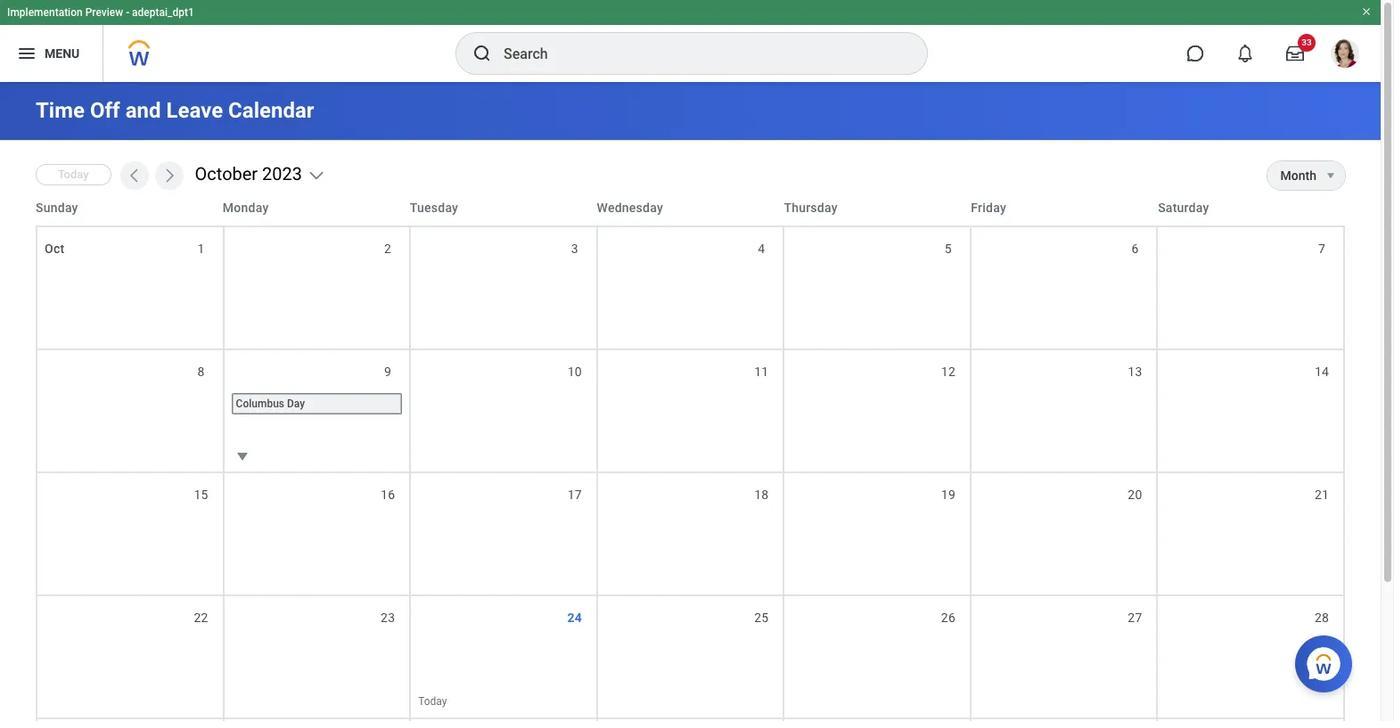 Task type: vqa. For each thing, say whether or not it's contained in the screenshot.
Suggested
no



Task type: describe. For each thing, give the bounding box(es) containing it.
sunday column header
[[36, 199, 223, 217]]

justify image
[[16, 43, 37, 64]]

21
[[1315, 488, 1330, 502]]

row containing 15
[[36, 472, 1345, 595]]

sunday
[[36, 201, 78, 215]]

12
[[941, 365, 956, 379]]

4
[[758, 242, 765, 256]]

friday
[[971, 201, 1007, 215]]

monday
[[223, 201, 269, 215]]

wednesday column header
[[597, 199, 784, 217]]

holiday wednesday, november 1, 2023 | 1 event | all saints' day cell
[[598, 720, 785, 721]]

13
[[1128, 365, 1143, 379]]

implementation
[[7, 6, 83, 19]]

calendar application
[[36, 190, 1345, 721]]

tuesday
[[410, 201, 458, 215]]

menu button
[[0, 25, 103, 82]]

tuesday column header
[[410, 199, 597, 217]]

caret down image
[[231, 446, 253, 467]]

thursday
[[784, 201, 838, 215]]

3
[[571, 242, 578, 256]]

15
[[194, 488, 208, 502]]

friday column header
[[971, 199, 1158, 217]]

notifications large image
[[1237, 45, 1255, 62]]

Search Workday  search field
[[504, 34, 891, 73]]

columbus day
[[236, 398, 305, 410]]

menu
[[45, 46, 80, 60]]

row containing 8
[[36, 349, 1345, 472]]

today button
[[36, 164, 111, 185]]

search image
[[472, 43, 493, 64]]

25
[[754, 611, 769, 625]]

and
[[125, 98, 161, 123]]

off
[[90, 98, 120, 123]]

row group inside time off and leave calendar main content
[[36, 226, 1345, 721]]

1
[[198, 242, 205, 256]]

october
[[195, 163, 258, 185]]

today tuesday, october 24, 2023 cell
[[411, 596, 598, 718]]

thursday, november 2, 2023 cell
[[785, 720, 972, 721]]

16
[[381, 488, 395, 502]]

10
[[568, 365, 582, 379]]

thursday column header
[[784, 199, 971, 217]]

17
[[568, 488, 582, 502]]

saturday, november 4, 2023 cell
[[1159, 720, 1345, 721]]

tuesday, october 31, 2023 cell
[[411, 720, 598, 721]]

wednesday
[[597, 201, 663, 215]]

monday, october 30, 2023 cell
[[224, 720, 411, 721]]

monday column header
[[223, 199, 410, 217]]

22
[[194, 611, 208, 625]]

row containing oct
[[36, 226, 1345, 349]]

menu banner
[[0, 0, 1381, 82]]

8
[[198, 365, 205, 379]]



Task type: locate. For each thing, give the bounding box(es) containing it.
today up the tuesday, october 31, 2023 cell
[[418, 695, 447, 708]]

time off and leave calendar main content
[[0, 82, 1381, 721]]

26
[[941, 611, 956, 625]]

18
[[754, 488, 769, 502]]

today inside button
[[58, 168, 89, 181]]

2023
[[262, 163, 302, 185]]

33
[[1302, 37, 1312, 47]]

3 row from the top
[[36, 349, 1345, 472]]

day
[[287, 398, 305, 410]]

33 button
[[1276, 34, 1316, 73]]

chevron right image
[[160, 167, 178, 185]]

today up the sunday
[[58, 168, 89, 181]]

profile logan mcneil image
[[1331, 39, 1360, 71]]

27
[[1128, 611, 1143, 625]]

caret down image
[[1320, 169, 1342, 183]]

time off and leave calendar
[[36, 98, 314, 123]]

6 row from the top
[[36, 718, 1345, 721]]

today
[[58, 168, 89, 181], [418, 695, 447, 708]]

0 horizontal spatial today
[[58, 168, 89, 181]]

row group
[[36, 226, 1345, 721]]

-
[[126, 6, 129, 19]]

chevron down image
[[308, 167, 325, 185]]

table inside time off and leave calendar main content
[[36, 190, 1345, 721]]

5
[[945, 242, 952, 256]]

month button
[[1267, 161, 1317, 190]]

oct
[[45, 242, 65, 256]]

saturday column header
[[1158, 199, 1345, 217]]

5 row from the top
[[36, 595, 1345, 718]]

28
[[1315, 611, 1330, 625]]

table containing sunday
[[36, 190, 1345, 721]]

calendar
[[228, 98, 314, 123]]

19
[[941, 488, 956, 502]]

saturday
[[1158, 201, 1210, 215]]

friday, november 3, 2023 cell
[[972, 720, 1159, 721]]

sunday, october 1, 2023 cell
[[37, 227, 224, 349]]

leave
[[166, 98, 223, 123]]

sunday, october 29, 2023 cell
[[37, 720, 224, 721]]

14
[[1315, 365, 1330, 379]]

today inside cell
[[418, 695, 447, 708]]

inbox large image
[[1287, 45, 1304, 62]]

time
[[36, 98, 85, 123]]

row containing 22
[[36, 595, 1345, 718]]

9
[[384, 365, 392, 379]]

1 horizontal spatial today
[[418, 695, 447, 708]]

preview
[[85, 6, 123, 19]]

row inside calendar application
[[36, 190, 1345, 226]]

1 row from the top
[[36, 190, 1345, 226]]

20
[[1128, 488, 1143, 502]]

row group containing oct
[[36, 226, 1345, 721]]

columbus
[[236, 398, 284, 410]]

month
[[1281, 169, 1317, 183]]

0 vertical spatial today
[[58, 168, 89, 181]]

chevron left image
[[125, 167, 143, 185]]

4 row from the top
[[36, 472, 1345, 595]]

1 vertical spatial today
[[418, 695, 447, 708]]

row
[[36, 190, 1345, 226], [36, 226, 1345, 349], [36, 349, 1345, 472], [36, 472, 1345, 595], [36, 595, 1345, 718], [36, 718, 1345, 721]]

23
[[381, 611, 395, 625]]

7
[[1319, 242, 1326, 256]]

6
[[1132, 242, 1139, 256]]

row containing sunday
[[36, 190, 1345, 226]]

2
[[384, 242, 392, 256]]

2 row from the top
[[36, 226, 1345, 349]]

october 2023
[[195, 163, 302, 185]]

24
[[567, 611, 582, 625]]

implementation preview -   adeptai_dpt1
[[7, 6, 194, 19]]

11
[[754, 365, 769, 379]]

close environment banner image
[[1362, 6, 1372, 17]]

table
[[36, 190, 1345, 721]]

adeptai_dpt1
[[132, 6, 194, 19]]



